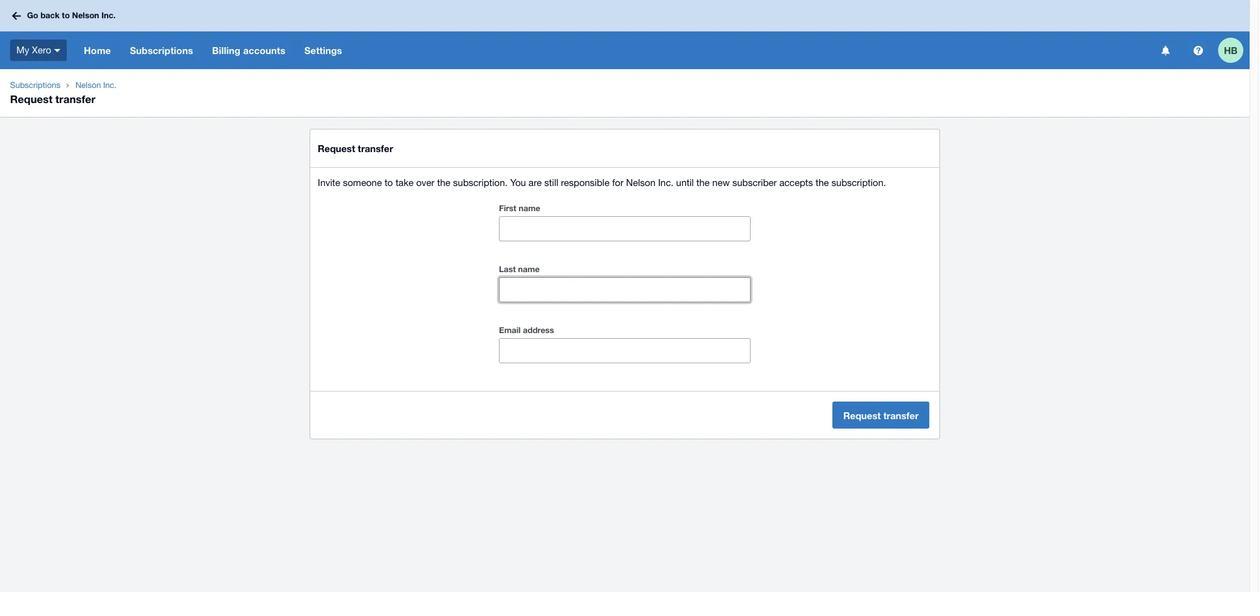 Task type: describe. For each thing, give the bounding box(es) containing it.
billing accounts
[[212, 45, 286, 56]]

over
[[416, 177, 435, 188]]

request transfer inside 'button'
[[844, 410, 919, 421]]

2 horizontal spatial svg image
[[1194, 46, 1203, 55]]

1 horizontal spatial transfer
[[358, 143, 393, 154]]

back
[[41, 10, 60, 20]]

transfer inside 'button'
[[884, 410, 919, 421]]

First name field
[[500, 217, 750, 241]]

2 vertical spatial nelson
[[626, 177, 656, 188]]

last name
[[499, 264, 540, 274]]

nelson inc. link
[[70, 79, 122, 92]]

name for first name
[[519, 203, 540, 213]]

1 the from the left
[[437, 177, 451, 188]]

for
[[612, 177, 624, 188]]

svg image inside go back to nelson inc. link
[[12, 12, 21, 20]]

subscriber
[[733, 177, 777, 188]]

hb button
[[1218, 31, 1250, 69]]

billing
[[212, 45, 240, 56]]

nelson inc.
[[75, 81, 117, 90]]

1 vertical spatial nelson
[[75, 81, 101, 90]]

svg image inside my xero popup button
[[54, 49, 61, 52]]

you
[[510, 177, 526, 188]]

0 vertical spatial transfer
[[55, 93, 95, 106]]

last
[[499, 264, 516, 274]]

someone
[[343, 177, 382, 188]]

subscriptions inside banner
[[130, 45, 193, 56]]

my
[[16, 45, 29, 55]]

3 the from the left
[[816, 177, 829, 188]]



Task type: locate. For each thing, give the bounding box(es) containing it.
1 vertical spatial transfer
[[358, 143, 393, 154]]

to inside banner
[[62, 10, 70, 20]]

inc. inside nelson inc. link
[[103, 81, 117, 90]]

accounts
[[243, 45, 286, 56]]

0 vertical spatial request
[[10, 93, 52, 106]]

1 vertical spatial request
[[318, 143, 355, 154]]

0 horizontal spatial request transfer
[[10, 93, 95, 106]]

navigation containing home
[[74, 31, 1153, 69]]

2 subscription. from the left
[[832, 177, 886, 188]]

nelson
[[72, 10, 99, 20], [75, 81, 101, 90], [626, 177, 656, 188]]

2 horizontal spatial transfer
[[884, 410, 919, 421]]

responsible
[[561, 177, 610, 188]]

svg image right svg image
[[1194, 46, 1203, 55]]

request transfer button
[[833, 402, 930, 429]]

navigation
[[74, 31, 1153, 69]]

still
[[544, 177, 558, 188]]

0 horizontal spatial to
[[62, 10, 70, 20]]

1 horizontal spatial subscription.
[[832, 177, 886, 188]]

1 horizontal spatial subscriptions link
[[120, 31, 203, 69]]

svg image left go
[[12, 12, 21, 20]]

2 vertical spatial request transfer
[[844, 410, 919, 421]]

0 horizontal spatial subscription.
[[453, 177, 508, 188]]

2 the from the left
[[697, 177, 710, 188]]

are
[[529, 177, 542, 188]]

1 vertical spatial request transfer
[[318, 143, 393, 154]]

first
[[499, 203, 517, 213]]

1 subscription. from the left
[[453, 177, 508, 188]]

name for last name
[[518, 264, 540, 274]]

1 vertical spatial inc.
[[103, 81, 117, 90]]

svg image
[[1162, 46, 1170, 55]]

go
[[27, 10, 38, 20]]

the right accepts
[[816, 177, 829, 188]]

nelson down the home link
[[75, 81, 101, 90]]

transfer
[[55, 93, 95, 106], [358, 143, 393, 154], [884, 410, 919, 421]]

navigation inside banner
[[74, 31, 1153, 69]]

home link
[[74, 31, 120, 69]]

accepts
[[780, 177, 813, 188]]

request transfer
[[10, 93, 95, 106], [318, 143, 393, 154], [844, 410, 919, 421]]

the left new
[[697, 177, 710, 188]]

take
[[396, 177, 414, 188]]

name right last
[[518, 264, 540, 274]]

svg image right xero
[[54, 49, 61, 52]]

0 vertical spatial name
[[519, 203, 540, 213]]

0 vertical spatial subscriptions
[[130, 45, 193, 56]]

billing accounts link
[[203, 31, 295, 69]]

until
[[676, 177, 694, 188]]

0 horizontal spatial transfer
[[55, 93, 95, 106]]

subscription.
[[453, 177, 508, 188], [832, 177, 886, 188]]

xero
[[32, 45, 51, 55]]

1 horizontal spatial the
[[697, 177, 710, 188]]

to
[[62, 10, 70, 20], [385, 177, 393, 188]]

0 vertical spatial request transfer
[[10, 93, 95, 106]]

2 horizontal spatial the
[[816, 177, 829, 188]]

address
[[523, 325, 554, 335]]

1 horizontal spatial to
[[385, 177, 393, 188]]

subscription. right accepts
[[832, 177, 886, 188]]

invite
[[318, 177, 340, 188]]

inc. inside go back to nelson inc. link
[[101, 10, 116, 20]]

name right first
[[519, 203, 540, 213]]

1 horizontal spatial request transfer
[[318, 143, 393, 154]]

inc. up home at the top of the page
[[101, 10, 116, 20]]

0 horizontal spatial subscriptions
[[10, 81, 60, 90]]

the
[[437, 177, 451, 188], [697, 177, 710, 188], [816, 177, 829, 188]]

2 vertical spatial request
[[844, 410, 881, 421]]

banner
[[0, 0, 1250, 69]]

Last name field
[[500, 278, 750, 302]]

name
[[519, 203, 540, 213], [518, 264, 540, 274]]

email
[[499, 325, 521, 335]]

settings button
[[295, 31, 352, 69]]

2 horizontal spatial request
[[844, 410, 881, 421]]

settings
[[304, 45, 342, 56]]

subscription. up first
[[453, 177, 508, 188]]

request
[[10, 93, 52, 106], [318, 143, 355, 154], [844, 410, 881, 421]]

new
[[713, 177, 730, 188]]

0 vertical spatial subscriptions link
[[120, 31, 203, 69]]

1 vertical spatial subscriptions
[[10, 81, 60, 90]]

1 vertical spatial to
[[385, 177, 393, 188]]

0 vertical spatial nelson
[[72, 10, 99, 20]]

subscriptions
[[130, 45, 193, 56], [10, 81, 60, 90]]

banner containing hb
[[0, 0, 1250, 69]]

request inside 'button'
[[844, 410, 881, 421]]

0 horizontal spatial svg image
[[12, 12, 21, 20]]

my xero button
[[0, 31, 74, 69]]

home
[[84, 45, 111, 56]]

0 horizontal spatial subscriptions link
[[5, 79, 65, 92]]

inc.
[[101, 10, 116, 20], [103, 81, 117, 90], [658, 177, 674, 188]]

the right over
[[437, 177, 451, 188]]

2 vertical spatial transfer
[[884, 410, 919, 421]]

1 vertical spatial name
[[518, 264, 540, 274]]

first name
[[499, 203, 540, 213]]

invite someone to take over the subscription. you are still responsible for nelson inc. until the new subscriber accepts the subscription.
[[318, 177, 886, 188]]

go back to nelson inc.
[[27, 10, 116, 20]]

to for back
[[62, 10, 70, 20]]

to right back at top
[[62, 10, 70, 20]]

email address
[[499, 325, 554, 335]]

nelson right for
[[626, 177, 656, 188]]

0 horizontal spatial request
[[10, 93, 52, 106]]

1 horizontal spatial subscriptions
[[130, 45, 193, 56]]

my xero
[[16, 45, 51, 55]]

inc. left until
[[658, 177, 674, 188]]

1 vertical spatial subscriptions link
[[5, 79, 65, 92]]

2 horizontal spatial request transfer
[[844, 410, 919, 421]]

to for someone
[[385, 177, 393, 188]]

0 horizontal spatial the
[[437, 177, 451, 188]]

to left "take"
[[385, 177, 393, 188]]

1 horizontal spatial svg image
[[54, 49, 61, 52]]

inc. down home at the top of the page
[[103, 81, 117, 90]]

subscriptions link
[[120, 31, 203, 69], [5, 79, 65, 92]]

go back to nelson inc. link
[[8, 5, 123, 27]]

0 vertical spatial to
[[62, 10, 70, 20]]

2 vertical spatial inc.
[[658, 177, 674, 188]]

nelson right back at top
[[72, 10, 99, 20]]

1 horizontal spatial request
[[318, 143, 355, 154]]

svg image
[[12, 12, 21, 20], [1194, 46, 1203, 55], [54, 49, 61, 52]]

hb
[[1224, 44, 1238, 56]]

Email address field
[[500, 339, 750, 363]]

0 vertical spatial inc.
[[101, 10, 116, 20]]



Task type: vqa. For each thing, say whether or not it's contained in the screenshot.
Cancel link
no



